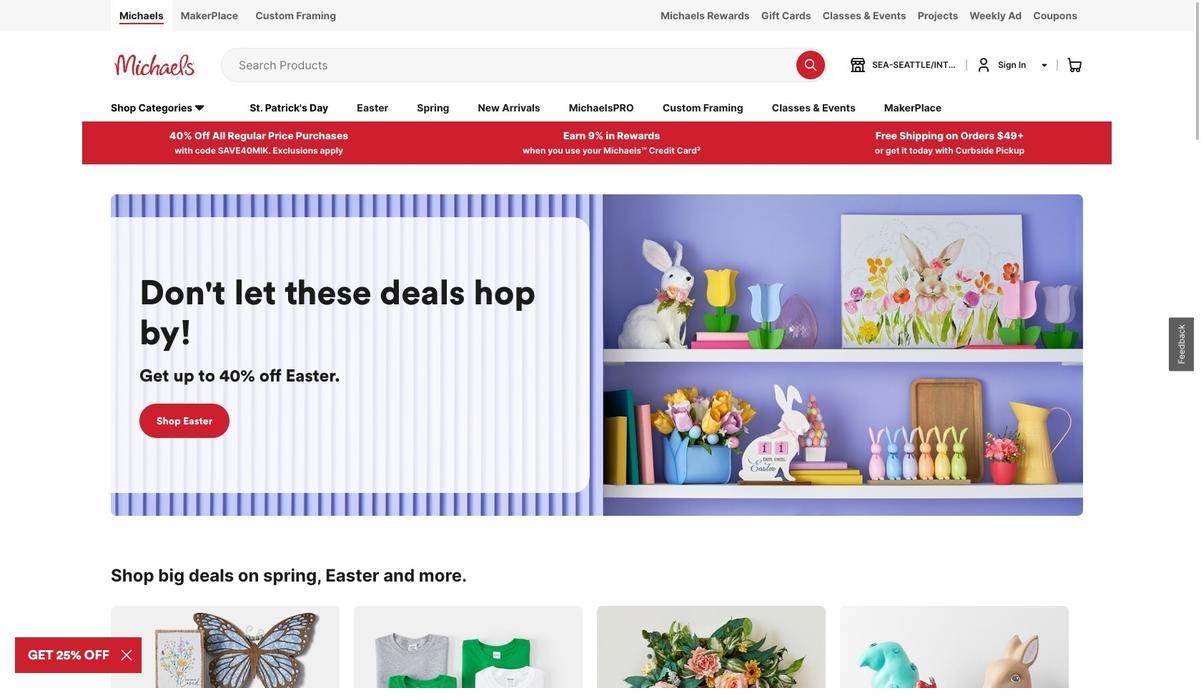 Task type: locate. For each thing, give the bounding box(es) containing it.
Search Input field
[[239, 49, 790, 81]]

grey, white and green folded t-shirts image
[[354, 606, 583, 689]]



Task type: describe. For each thing, give the bounding box(es) containing it.
butterfly and floral décor accents on open shelves image
[[111, 606, 340, 689]]

gnome and rabbit ceramic paintable crafts image
[[841, 606, 1070, 689]]

yellow, white and pink easter décor on purple shelving image
[[111, 194, 1084, 516]]

green wreath with pink and yellow flowers image
[[597, 606, 826, 689]]

search button image
[[804, 58, 818, 72]]



Task type: vqa. For each thing, say whether or not it's contained in the screenshot.
wood butterfly plant stand image
no



